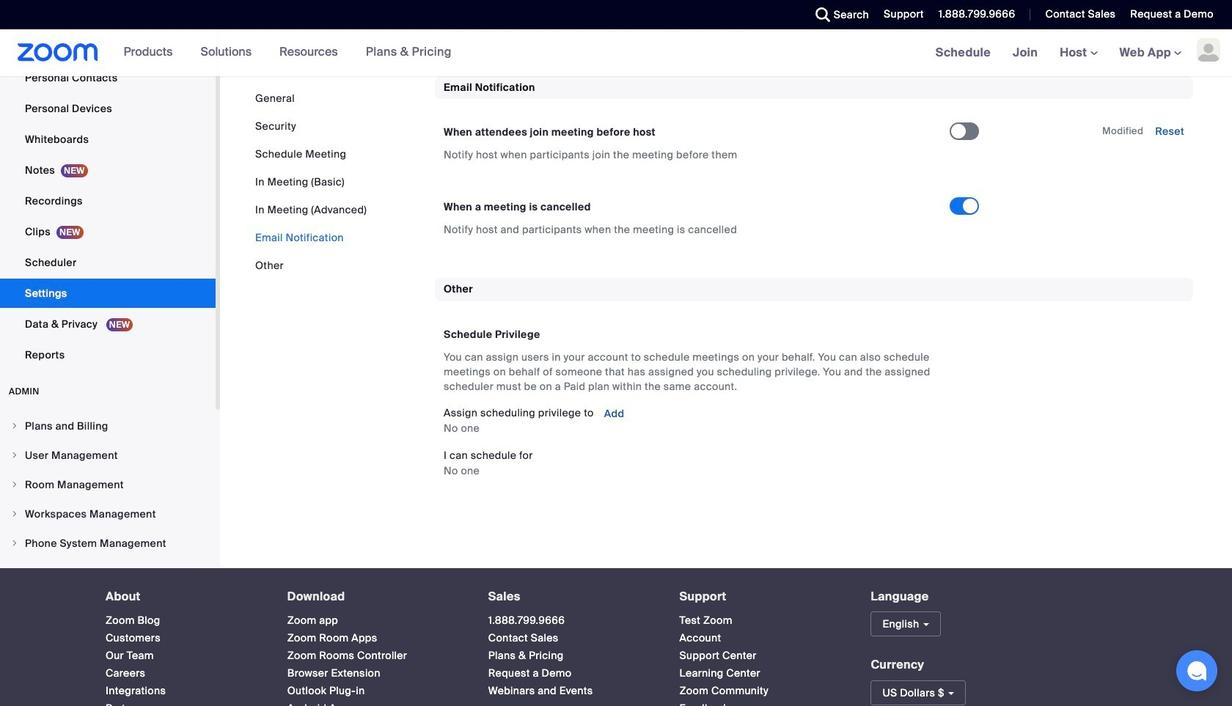 Task type: vqa. For each thing, say whether or not it's contained in the screenshot.
SPONSORSHIPS
no



Task type: locate. For each thing, give the bounding box(es) containing it.
3 menu item from the top
[[0, 471, 216, 499]]

open chat image
[[1187, 661, 1207, 682]]

zoom logo image
[[18, 43, 98, 62]]

2 right image from the top
[[10, 451, 19, 460]]

heading
[[106, 590, 261, 603], [287, 590, 462, 603], [488, 590, 653, 603], [680, 590, 845, 603]]

admin menu menu
[[0, 412, 216, 617]]

3 right image from the top
[[10, 480, 19, 489]]

menu bar
[[255, 91, 367, 273]]

right image
[[10, 422, 19, 430], [10, 451, 19, 460], [10, 480, 19, 489], [10, 539, 19, 548]]

banner
[[0, 29, 1232, 77]]

4 right image from the top
[[10, 539, 19, 548]]

meetings navigation
[[925, 29, 1232, 77]]

other element
[[435, 278, 1194, 504]]

side navigation navigation
[[0, 0, 220, 617]]

product information navigation
[[98, 29, 463, 76]]

personal menu menu
[[0, 0, 216, 371]]

2 menu item from the top
[[0, 441, 216, 469]]

email notification element
[[435, 76, 1194, 255]]

menu item
[[0, 412, 216, 440], [0, 441, 216, 469], [0, 471, 216, 499], [0, 500, 216, 528], [0, 529, 216, 557], [0, 559, 216, 587]]

1 heading from the left
[[106, 590, 261, 603]]



Task type: describe. For each thing, give the bounding box(es) containing it.
2 heading from the left
[[287, 590, 462, 603]]

4 heading from the left
[[680, 590, 845, 603]]

6 menu item from the top
[[0, 559, 216, 587]]

3 heading from the left
[[488, 590, 653, 603]]

5 menu item from the top
[[0, 529, 216, 557]]

1 right image from the top
[[10, 422, 19, 430]]

profile picture image
[[1197, 38, 1221, 62]]

4 menu item from the top
[[0, 500, 216, 528]]

right image
[[10, 510, 19, 518]]

1 menu item from the top
[[0, 412, 216, 440]]



